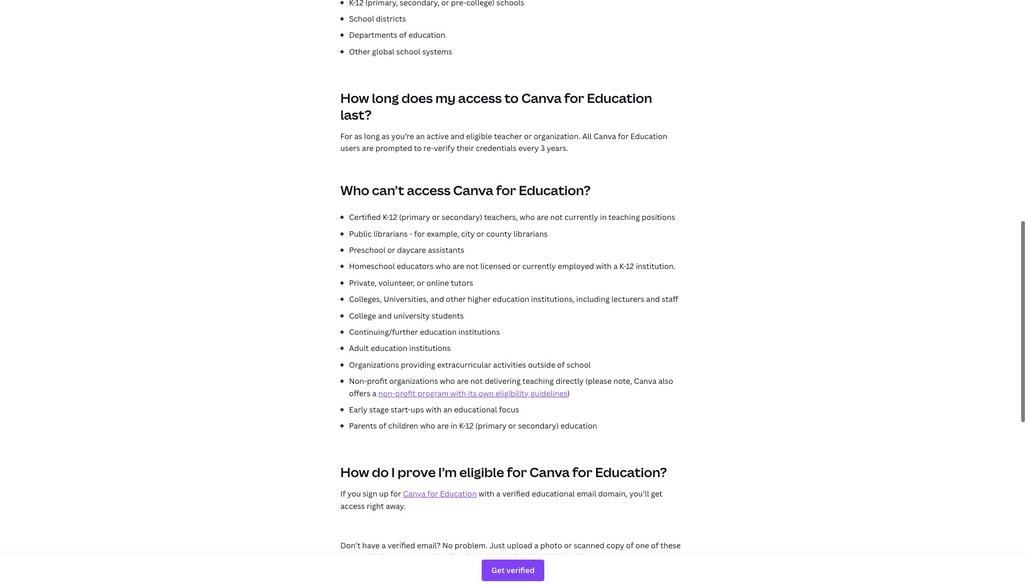Task type: locate. For each thing, give the bounding box(es) containing it.
12
[[389, 212, 397, 222], [626, 261, 634, 272], [466, 421, 474, 431]]

a left photo
[[534, 540, 539, 551]]

2 vertical spatial not
[[471, 376, 483, 387]]

can't
[[372, 181, 404, 199]]

1 horizontal spatial education?
[[595, 464, 667, 481]]

profit inside "non-profit organizations who are not delivering teaching directly (please note, canva also offers a"
[[367, 376, 388, 387]]

1 horizontal spatial secondary)
[[518, 421, 559, 431]]

and down email?
[[422, 553, 436, 563]]

1 horizontal spatial k-
[[459, 421, 466, 431]]

eligible up the with a verified educational email domain, you'll get access right away.
[[460, 464, 504, 481]]

canva inside for as long as you're an active and eligible teacher or organization. all canva for education users are prompted to re-verify their credentials every 3 years.
[[594, 131, 616, 141]]

who up program
[[440, 376, 455, 387]]

0 horizontal spatial an
[[416, 131, 425, 141]]

copy
[[607, 540, 624, 551]]

librarians left -
[[374, 229, 408, 239]]

email
[[577, 489, 597, 499]]

1 vertical spatial how
[[341, 464, 369, 481]]

0 vertical spatial to
[[505, 89, 519, 107]]

teacher
[[494, 131, 522, 141]]

and inside don't have a verified email? no problem. just upload a photo or scanned copy of one of these approved documents, and we'll review your application within 48 hours.
[[422, 553, 436, 563]]

librarians down certified k-12 (primary or secondary) teachers, who are not currently in teaching positions at the top of page
[[514, 229, 548, 239]]

k- down early stage start-ups with an educational focus
[[459, 421, 466, 431]]

one
[[636, 540, 649, 551]]

0 vertical spatial not
[[550, 212, 563, 222]]

2 vertical spatial k-
[[459, 421, 466, 431]]

0 vertical spatial education
[[587, 89, 652, 107]]

organization.
[[534, 131, 581, 141]]

1 horizontal spatial currently
[[565, 212, 598, 222]]

education? down years.
[[519, 181, 591, 199]]

start-
[[391, 405, 411, 415]]

currently
[[565, 212, 598, 222], [522, 261, 556, 272]]

who inside "non-profit organizations who are not delivering teaching directly (please note, canva also offers a"
[[440, 376, 455, 387]]

0 horizontal spatial (primary
[[399, 212, 430, 222]]

1 vertical spatial to
[[414, 143, 422, 153]]

0 vertical spatial educational
[[454, 405, 497, 415]]

city
[[461, 229, 475, 239]]

institutions for adult education institutions
[[409, 343, 451, 354]]

1 vertical spatial currently
[[522, 261, 556, 272]]

how inside how long does my access to canva for education last?
[[341, 89, 369, 107]]

county
[[486, 229, 512, 239]]

offers
[[349, 388, 371, 399]]

of up directly on the bottom right
[[557, 360, 565, 370]]

you
[[348, 489, 361, 499]]

how for how do i prove i'm eligible for canva for education?
[[341, 464, 369, 481]]

1 horizontal spatial access
[[407, 181, 451, 199]]

1 vertical spatial long
[[364, 131, 380, 141]]

active
[[427, 131, 449, 141]]

of down stage
[[379, 421, 387, 431]]

hours.
[[579, 553, 601, 563]]

0 vertical spatial verified
[[502, 489, 530, 499]]

0 horizontal spatial as
[[354, 131, 362, 141]]

verified up documents,
[[388, 540, 415, 551]]

an up re-
[[416, 131, 425, 141]]

institution.
[[636, 261, 676, 272]]

teaching up guidelines
[[523, 376, 554, 387]]

who right teachers,
[[520, 212, 535, 222]]

1 horizontal spatial school
[[567, 360, 591, 370]]

2 librarians from the left
[[514, 229, 548, 239]]

1 horizontal spatial verified
[[502, 489, 530, 499]]

other
[[446, 294, 466, 304]]

providing
[[401, 360, 435, 370]]

educational left email on the bottom of page
[[532, 489, 575, 499]]

other global school systems
[[349, 46, 452, 57]]

1 horizontal spatial teaching
[[609, 212, 640, 222]]

or up every
[[524, 131, 532, 141]]

to up teacher
[[505, 89, 519, 107]]

currently up employed
[[565, 212, 598, 222]]

education down continuing/further
[[371, 343, 408, 354]]

colleges, universities, and other higher education institutions, including lecturers and staff
[[349, 294, 679, 304]]

problem.
[[455, 540, 488, 551]]

access down you
[[341, 501, 365, 511]]

1 horizontal spatial an
[[443, 405, 452, 415]]

with
[[596, 261, 612, 272], [451, 388, 466, 399], [426, 405, 442, 415], [479, 489, 495, 499]]

who
[[341, 181, 369, 199]]

1 vertical spatial an
[[443, 405, 452, 415]]

12 down can't
[[389, 212, 397, 222]]

secondary) up city
[[442, 212, 482, 222]]

eligible
[[466, 131, 492, 141], [460, 464, 504, 481]]

these
[[661, 540, 681, 551]]

1 vertical spatial 12
[[626, 261, 634, 272]]

or up 48
[[564, 540, 572, 551]]

access right can't
[[407, 181, 451, 199]]

1 vertical spatial eligible
[[460, 464, 504, 481]]

with right employed
[[596, 261, 612, 272]]

profit down organizations
[[395, 388, 416, 399]]

(primary down 'focus'
[[476, 421, 507, 431]]

your
[[482, 553, 499, 563]]

0 horizontal spatial teaching
[[523, 376, 554, 387]]

systems
[[422, 46, 452, 57]]

0 horizontal spatial to
[[414, 143, 422, 153]]

other
[[349, 46, 370, 57]]

1 horizontal spatial to
[[505, 89, 519, 107]]

education? up you'll
[[595, 464, 667, 481]]

guidelines
[[531, 388, 568, 399]]

0 vertical spatial school
[[396, 46, 421, 57]]

1 horizontal spatial as
[[382, 131, 390, 141]]

canva inside "non-profit organizations who are not delivering teaching directly (please note, canva also offers a"
[[634, 376, 657, 387]]

how up for in the top left of the page
[[341, 89, 369, 107]]

own
[[479, 388, 494, 399]]

for up teachers,
[[496, 181, 516, 199]]

1 horizontal spatial (primary
[[476, 421, 507, 431]]

institutions
[[459, 327, 500, 337], [409, 343, 451, 354]]

eligible up their
[[466, 131, 492, 141]]

1 vertical spatial education
[[631, 131, 668, 141]]

access right my
[[458, 89, 502, 107]]

1 horizontal spatial in
[[600, 212, 607, 222]]

educational down non-profit program with its own eligibility guidelines )
[[454, 405, 497, 415]]

currently up "institutions,"
[[522, 261, 556, 272]]

k- right the certified
[[383, 212, 389, 222]]

0 horizontal spatial access
[[341, 501, 365, 511]]

1 vertical spatial verified
[[388, 540, 415, 551]]

0 horizontal spatial profit
[[367, 376, 388, 387]]

2 vertical spatial access
[[341, 501, 365, 511]]

outside
[[528, 360, 556, 370]]

0 vertical spatial an
[[416, 131, 425, 141]]

0 horizontal spatial verified
[[388, 540, 415, 551]]

(primary up -
[[399, 212, 430, 222]]

verified
[[502, 489, 530, 499], [388, 540, 415, 551]]

)
[[568, 388, 570, 399]]

not up employed
[[550, 212, 563, 222]]

to
[[505, 89, 519, 107], [414, 143, 422, 153]]

1 vertical spatial access
[[407, 181, 451, 199]]

right
[[367, 501, 384, 511]]

not inside "non-profit organizations who are not delivering teaching directly (please note, canva also offers a"
[[471, 376, 483, 387]]

2 horizontal spatial k-
[[620, 261, 626, 272]]

for up email on the bottom of page
[[573, 464, 593, 481]]

an inside for as long as you're an active and eligible teacher or organization. all canva for education users are prompted to re-verify their credentials every 3 years.
[[416, 131, 425, 141]]

0 horizontal spatial k-
[[383, 212, 389, 222]]

1 vertical spatial k-
[[620, 261, 626, 272]]

1 vertical spatial educational
[[532, 489, 575, 499]]

or right "licensed"
[[513, 261, 521, 272]]

not
[[550, 212, 563, 222], [466, 261, 479, 272], [471, 376, 483, 387]]

long left does
[[372, 89, 399, 107]]

delivering
[[485, 376, 521, 387]]

organizations
[[389, 376, 438, 387]]

a left 'non-'
[[372, 388, 377, 399]]

of right one
[[651, 540, 659, 551]]

as right for in the top left of the page
[[354, 131, 362, 141]]

every
[[519, 143, 539, 153]]

eligible inside for as long as you're an active and eligible teacher or organization. all canva for education users are prompted to re-verify their credentials every 3 years.
[[466, 131, 492, 141]]

as
[[354, 131, 362, 141], [382, 131, 390, 141]]

daycare
[[397, 245, 426, 255]]

and up their
[[451, 131, 464, 141]]

for up "all"
[[564, 89, 585, 107]]

university
[[394, 311, 430, 321]]

1 vertical spatial teaching
[[523, 376, 554, 387]]

a
[[614, 261, 618, 272], [372, 388, 377, 399], [496, 489, 501, 499], [382, 540, 386, 551], [534, 540, 539, 551]]

1 horizontal spatial librarians
[[514, 229, 548, 239]]

institutions down continuing/further education institutions
[[409, 343, 451, 354]]

school up directly on the bottom right
[[567, 360, 591, 370]]

non-
[[378, 388, 395, 399]]

0 horizontal spatial librarians
[[374, 229, 408, 239]]

for inside for as long as you're an active and eligible teacher or organization. all canva for education users are prompted to re-verify their credentials every 3 years.
[[618, 131, 629, 141]]

2 vertical spatial education
[[440, 489, 477, 499]]

departments
[[349, 30, 397, 40]]

0 horizontal spatial currently
[[522, 261, 556, 272]]

are inside "non-profit organizations who are not delivering teaching directly (please note, canva also offers a"
[[457, 376, 469, 387]]

education up systems
[[409, 30, 445, 40]]

a inside the with a verified educational email domain, you'll get access right away.
[[496, 489, 501, 499]]

certified
[[349, 212, 381, 222]]

a down "how do i prove i'm eligible for canva for education?"
[[496, 489, 501, 499]]

1 horizontal spatial institutions
[[459, 327, 500, 337]]

1 vertical spatial education?
[[595, 464, 667, 481]]

institutions for continuing/further education institutions
[[459, 327, 500, 337]]

1 vertical spatial (primary
[[476, 421, 507, 431]]

years.
[[547, 143, 569, 153]]

0 vertical spatial institutions
[[459, 327, 500, 337]]

their
[[457, 143, 474, 153]]

have
[[362, 540, 380, 551]]

1 vertical spatial profit
[[395, 388, 416, 399]]

preschool or daycare assistants
[[349, 245, 464, 255]]

2 as from the left
[[382, 131, 390, 141]]

k- left institution.
[[620, 261, 626, 272]]

1 vertical spatial not
[[466, 261, 479, 272]]

2 horizontal spatial 12
[[626, 261, 634, 272]]

to left re-
[[414, 143, 422, 153]]

within
[[543, 553, 566, 563]]

12 down its
[[466, 421, 474, 431]]

with down "how do i prove i'm eligible for canva for education?"
[[479, 489, 495, 499]]

profit up 'non-'
[[367, 376, 388, 387]]

are right users
[[362, 143, 374, 153]]

who down assistants
[[436, 261, 451, 272]]

0 vertical spatial eligible
[[466, 131, 492, 141]]

access inside the with a verified educational email domain, you'll get access right away.
[[341, 501, 365, 511]]

long inside for as long as you're an active and eligible teacher or organization. all canva for education users are prompted to re-verify their credentials every 3 years.
[[364, 131, 380, 141]]

not up non-profit program with its own eligibility guidelines )
[[471, 376, 483, 387]]

secondary) down 'focus'
[[518, 421, 559, 431]]

2 how from the top
[[341, 464, 369, 481]]

0 horizontal spatial education?
[[519, 181, 591, 199]]

education
[[587, 89, 652, 107], [631, 131, 668, 141], [440, 489, 477, 499]]

how up you
[[341, 464, 369, 481]]

departments of education
[[349, 30, 445, 40]]

parents
[[349, 421, 377, 431]]

0 horizontal spatial 12
[[389, 212, 397, 222]]

k-
[[383, 212, 389, 222], [620, 261, 626, 272], [459, 421, 466, 431]]

upload
[[507, 540, 533, 551]]

0 vertical spatial secondary)
[[442, 212, 482, 222]]

long up prompted
[[364, 131, 380, 141]]

an down program
[[443, 405, 452, 415]]

for right "all"
[[618, 131, 629, 141]]

0 vertical spatial education?
[[519, 181, 591, 199]]

and down online
[[430, 294, 444, 304]]

my
[[436, 89, 456, 107]]

with right ups
[[426, 405, 442, 415]]

positions
[[642, 212, 675, 222]]

2 horizontal spatial access
[[458, 89, 502, 107]]

non-profit program with its own eligibility guidelines )
[[378, 388, 570, 399]]

or inside don't have a verified email? no problem. just upload a photo or scanned copy of one of these approved documents, and we'll review your application within 48 hours.
[[564, 540, 572, 551]]

of up other global school systems
[[399, 30, 407, 40]]

institutions down higher
[[459, 327, 500, 337]]

0 vertical spatial how
[[341, 89, 369, 107]]

teaching left positions
[[609, 212, 640, 222]]

0 horizontal spatial school
[[396, 46, 421, 57]]

for right up
[[391, 489, 401, 499]]

0 horizontal spatial in
[[451, 421, 457, 431]]

12 left institution.
[[626, 261, 634, 272]]

universities,
[[384, 294, 429, 304]]

librarians
[[374, 229, 408, 239], [514, 229, 548, 239]]

0 vertical spatial profit
[[367, 376, 388, 387]]

0 horizontal spatial institutions
[[409, 343, 451, 354]]

are inside for as long as you're an active and eligible teacher or organization. all canva for education users are prompted to re-verify their credentials every 3 years.
[[362, 143, 374, 153]]

how for how long does my access to canva for education last?
[[341, 89, 369, 107]]

to inside for as long as you're an active and eligible teacher or organization. all canva for education users are prompted to re-verify their credentials every 3 years.
[[414, 143, 422, 153]]

1 horizontal spatial educational
[[532, 489, 575, 499]]

review
[[456, 553, 480, 563]]

are up its
[[457, 376, 469, 387]]

verified down "how do i prove i'm eligible for canva for education?"
[[502, 489, 530, 499]]

profit
[[367, 376, 388, 387], [395, 388, 416, 399]]

as up prompted
[[382, 131, 390, 141]]

1 how from the top
[[341, 89, 369, 107]]

1 horizontal spatial profit
[[395, 388, 416, 399]]

photo
[[540, 540, 562, 551]]

example,
[[427, 229, 459, 239]]

1 horizontal spatial 12
[[466, 421, 474, 431]]

school down departments of education
[[396, 46, 421, 57]]

profit for non-
[[395, 388, 416, 399]]

0 vertical spatial access
[[458, 89, 502, 107]]

0 vertical spatial long
[[372, 89, 399, 107]]

not up tutors
[[466, 261, 479, 272]]

school
[[396, 46, 421, 57], [567, 360, 591, 370]]

long
[[372, 89, 399, 107], [364, 131, 380, 141]]

0 vertical spatial 12
[[389, 212, 397, 222]]

1 vertical spatial institutions
[[409, 343, 451, 354]]

school districts
[[349, 13, 406, 24]]

private, volunteer, or online tutors
[[349, 278, 473, 288]]

0 horizontal spatial educational
[[454, 405, 497, 415]]



Task type: describe. For each thing, give the bounding box(es) containing it.
users
[[341, 143, 360, 153]]

with inside the with a verified educational email domain, you'll get access right away.
[[479, 489, 495, 499]]

access inside how long does my access to canva for education last?
[[458, 89, 502, 107]]

i
[[391, 464, 395, 481]]

educational inside the with a verified educational email domain, you'll get access right away.
[[532, 489, 575, 499]]

with left its
[[451, 388, 466, 399]]

homeschool
[[349, 261, 395, 272]]

its
[[468, 388, 477, 399]]

1 vertical spatial school
[[567, 360, 591, 370]]

0 vertical spatial currently
[[565, 212, 598, 222]]

0 vertical spatial (primary
[[399, 212, 430, 222]]

who down early stage start-ups with an educational focus
[[420, 421, 435, 431]]

organizations
[[349, 360, 399, 370]]

1 vertical spatial secondary)
[[518, 421, 559, 431]]

last?
[[341, 106, 372, 123]]

students
[[432, 311, 464, 321]]

with a verified educational email domain, you'll get access right away.
[[341, 489, 663, 511]]

and up continuing/further
[[378, 311, 392, 321]]

education inside how long does my access to canva for education last?
[[587, 89, 652, 107]]

eligibility
[[496, 388, 529, 399]]

preschool
[[349, 245, 386, 255]]

or inside for as long as you're an active and eligible teacher or organization. all canva for education users are prompted to re-verify their credentials every 3 years.
[[524, 131, 532, 141]]

for up the with a verified educational email domain, you'll get access right away.
[[507, 464, 527, 481]]

homeschool educators who are not licensed or currently employed with a k-12 institution.
[[349, 261, 676, 272]]

non-profit organizations who are not delivering teaching directly (please note, canva also offers a
[[349, 376, 673, 399]]

adult
[[349, 343, 369, 354]]

prove
[[398, 464, 436, 481]]

for right -
[[414, 229, 425, 239]]

online
[[427, 278, 449, 288]]

a inside "non-profit organizations who are not delivering teaching directly (please note, canva also offers a"
[[372, 388, 377, 399]]

parents of children who are in k-12 (primary or secondary) education
[[349, 421, 597, 431]]

school
[[349, 13, 374, 24]]

don't have a verified email? no problem. just upload a photo or scanned copy of one of these approved documents, and we'll review your application within 48 hours.
[[341, 540, 681, 563]]

do
[[372, 464, 389, 481]]

assistants
[[428, 245, 464, 255]]

extracurricular
[[437, 360, 491, 370]]

higher
[[468, 294, 491, 304]]

education right higher
[[493, 294, 529, 304]]

don't
[[341, 540, 361, 551]]

tutors
[[451, 278, 473, 288]]

(please
[[586, 376, 612, 387]]

education down students
[[420, 327, 457, 337]]

certified k-12 (primary or secondary) teachers, who are not currently in teaching positions
[[349, 212, 675, 222]]

0 vertical spatial in
[[600, 212, 607, 222]]

are right teachers,
[[537, 212, 549, 222]]

no
[[443, 540, 453, 551]]

1 vertical spatial in
[[451, 421, 457, 431]]

and inside for as long as you're an active and eligible teacher or organization. all canva for education users are prompted to re-verify their credentials every 3 years.
[[451, 131, 464, 141]]

you'll
[[630, 489, 649, 499]]

or down 'focus'
[[509, 421, 516, 431]]

a up lecturers on the bottom right of page
[[614, 261, 618, 272]]

application
[[501, 553, 542, 563]]

canva inside how long does my access to canva for education last?
[[522, 89, 562, 107]]

profit for non-
[[367, 376, 388, 387]]

a right have
[[382, 540, 386, 551]]

get
[[651, 489, 663, 499]]

stage
[[369, 405, 389, 415]]

1 as from the left
[[354, 131, 362, 141]]

staff
[[662, 294, 679, 304]]

non-
[[349, 376, 367, 387]]

early stage start-ups with an educational focus
[[349, 405, 519, 415]]

for as long as you're an active and eligible teacher or organization. all canva for education users are prompted to re-verify their credentials every 3 years.
[[341, 131, 668, 153]]

college
[[349, 311, 376, 321]]

for
[[341, 131, 353, 141]]

teachers,
[[484, 212, 518, 222]]

education down )
[[561, 421, 597, 431]]

documents,
[[377, 553, 421, 563]]

colleges,
[[349, 294, 382, 304]]

for inside how long does my access to canva for education last?
[[564, 89, 585, 107]]

who can't access canva for education?
[[341, 181, 591, 199]]

long inside how long does my access to canva for education last?
[[372, 89, 399, 107]]

prompted
[[376, 143, 412, 153]]

how long does my access to canva for education last?
[[341, 89, 652, 123]]

ups
[[411, 405, 424, 415]]

all
[[583, 131, 592, 141]]

continuing/further education institutions
[[349, 327, 500, 337]]

approved
[[341, 553, 376, 563]]

focus
[[499, 405, 519, 415]]

email?
[[417, 540, 441, 551]]

how do i prove i'm eligible for canva for education?
[[341, 464, 667, 481]]

or right city
[[477, 229, 485, 239]]

institutions,
[[531, 294, 575, 304]]

an for with
[[443, 405, 452, 415]]

directly
[[556, 376, 584, 387]]

to inside how long does my access to canva for education last?
[[505, 89, 519, 107]]

are up tutors
[[453, 261, 464, 272]]

activities
[[493, 360, 526, 370]]

early
[[349, 405, 368, 415]]

verified inside don't have a verified email? no problem. just upload a photo or scanned copy of one of these approved documents, and we'll review your application within 48 hours.
[[388, 540, 415, 551]]

or left "daycare"
[[387, 245, 395, 255]]

i'm
[[439, 464, 457, 481]]

if
[[341, 489, 346, 499]]

0 vertical spatial teaching
[[609, 212, 640, 222]]

up
[[379, 489, 389, 499]]

0 horizontal spatial secondary)
[[442, 212, 482, 222]]

verify
[[434, 143, 455, 153]]

an for you're
[[416, 131, 425, 141]]

scanned
[[574, 540, 605, 551]]

or up "example,"
[[432, 212, 440, 222]]

organizations providing extracurricular activities outside of school
[[349, 360, 591, 370]]

if you sign up for canva for education
[[341, 489, 477, 499]]

continuing/further
[[349, 327, 418, 337]]

are down early stage start-ups with an educational focus
[[437, 421, 449, 431]]

for down prove
[[428, 489, 438, 499]]

does
[[402, 89, 433, 107]]

credentials
[[476, 143, 517, 153]]

1 librarians from the left
[[374, 229, 408, 239]]

of left one
[[626, 540, 634, 551]]

re-
[[424, 143, 434, 153]]

note,
[[614, 376, 632, 387]]

education inside for as long as you're an active and eligible teacher or organization. all canva for education users are prompted to re-verify their credentials every 3 years.
[[631, 131, 668, 141]]

lecturers
[[612, 294, 645, 304]]

and left 'staff'
[[646, 294, 660, 304]]

2 vertical spatial 12
[[466, 421, 474, 431]]

verified inside the with a verified educational email domain, you'll get access right away.
[[502, 489, 530, 499]]

non-profit program with its own eligibility guidelines link
[[378, 388, 568, 399]]

private,
[[349, 278, 377, 288]]

teaching inside "non-profit organizations who are not delivering teaching directly (please note, canva also offers a"
[[523, 376, 554, 387]]

licensed
[[481, 261, 511, 272]]

canva for education link
[[403, 489, 477, 499]]

or left online
[[417, 278, 425, 288]]

adult education institutions
[[349, 343, 451, 354]]

0 vertical spatial k-
[[383, 212, 389, 222]]



Task type: vqa. For each thing, say whether or not it's contained in the screenshot.
How long does my access to Canva for Education last?
yes



